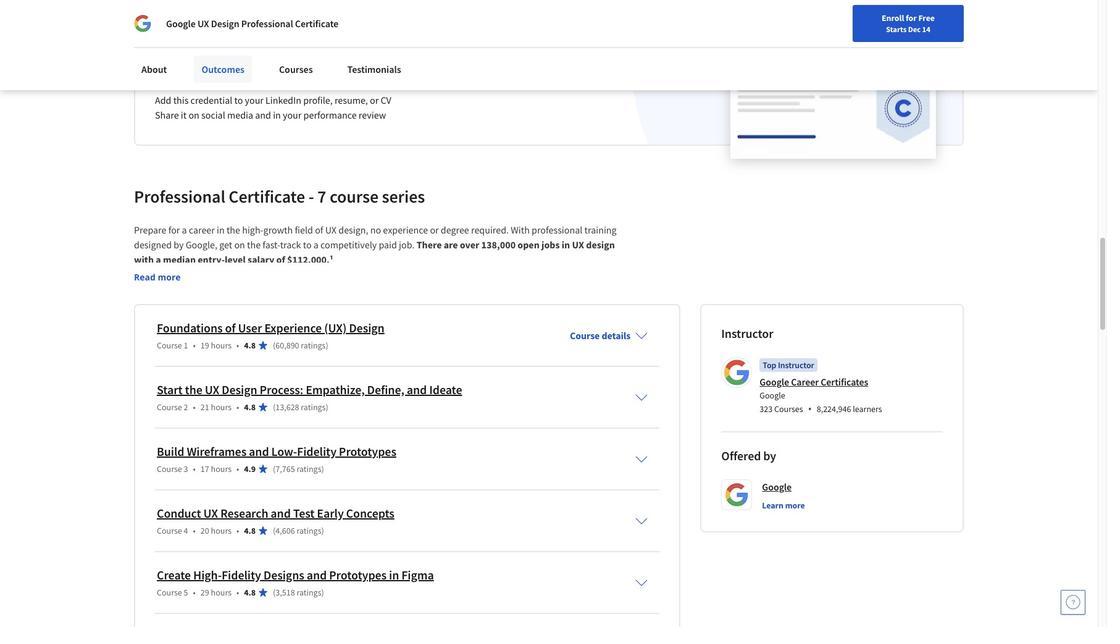 Task type: describe. For each thing, give the bounding box(es) containing it.
• right 2
[[193, 402, 196, 413]]

( for experience
[[273, 340, 276, 351]]

certificate
[[255, 61, 329, 83]]

design
[[587, 238, 615, 251]]

ux inside prepare for a career in the high-growth field of ux design, no experience or degree required. with professional training designed by google, get on the fast-track to a competitively paid job.
[[325, 224, 337, 236]]

start the ux design process: empathize, define, and ideate link
[[157, 382, 463, 397]]

course details button
[[560, 312, 658, 359]]

figma
[[402, 567, 434, 583]]

profile,
[[304, 94, 333, 106]]

learn more
[[763, 500, 806, 511]]

in inside there are over 138,000 open jobs in ux design with a median entry-level salary of $112,000.¹
[[562, 238, 571, 251]]

this
[[173, 94, 189, 106]]

ux up 20
[[204, 505, 218, 521]]

more for learn more
[[786, 500, 806, 511]]

( 3,518 ratings )
[[273, 587, 324, 598]]

to inside add this credential to your linkedin profile, resume, or cv share it on social media and in your performance review
[[234, 94, 243, 106]]

create high-fidelity designs and prototypes in figma
[[157, 567, 434, 583]]

and up 4.9
[[249, 444, 269, 459]]

open
[[518, 238, 540, 251]]

and inside add this credential to your linkedin profile, resume, or cv share it on social media and in your performance review
[[255, 109, 271, 121]]

• left 4.9
[[237, 463, 239, 475]]

google right the google icon on the left top
[[166, 17, 196, 30]]

1 vertical spatial by
[[764, 448, 777, 463]]

• right 4
[[193, 525, 196, 536]]

0 horizontal spatial courses
[[279, 63, 313, 75]]

enroll for free starts dec 14
[[882, 12, 936, 34]]

course inside course details dropdown button
[[570, 329, 600, 342]]

build
[[157, 444, 184, 459]]

a inside there are over 138,000 open jobs in ux design with a median entry-level salary of $112,000.¹
[[156, 253, 161, 266]]

start
[[157, 382, 183, 397]]

get
[[220, 238, 233, 251]]

of inside prepare for a career in the high-growth field of ux design, no experience or degree required. with professional training designed by google, get on the fast-track to a competitively paid job.
[[315, 224, 323, 236]]

google link
[[763, 479, 792, 494]]

low-
[[272, 444, 297, 459]]

4.8 for experience
[[244, 340, 256, 351]]

top instructor google career certificates google 323 courses • 8,224,946 learners
[[760, 360, 883, 416]]

7
[[318, 185, 327, 208]]

323
[[760, 403, 773, 415]]

( for and
[[273, 525, 276, 536]]

) for test
[[322, 525, 324, 536]]

1
[[184, 340, 188, 351]]

1 horizontal spatial professional
[[241, 17, 293, 30]]

it
[[181, 109, 187, 121]]

outcomes
[[202, 63, 245, 75]]

more for read more
[[158, 271, 181, 283]]

designed
[[134, 238, 172, 251]]

in inside prepare for a career in the high-growth field of ux design, no experience or degree required. with professional training designed by google, get on the fast-track to a competitively paid job.
[[217, 224, 225, 236]]

( 60,890 ratings )
[[273, 340, 329, 351]]

and up the 4,606
[[271, 505, 291, 521]]

salary
[[248, 253, 275, 266]]

in inside add this credential to your linkedin profile, resume, or cv share it on social media and in your performance review
[[273, 109, 281, 121]]

field
[[295, 224, 313, 236]]

review
[[359, 109, 386, 121]]

learners
[[853, 403, 883, 415]]

and up ( 3,518 ratings )
[[307, 567, 327, 583]]

course 5 • 29 hours •
[[157, 587, 239, 598]]

29
[[201, 587, 209, 598]]

ratings for process:
[[301, 402, 326, 413]]

degree
[[441, 224, 470, 236]]

read more button
[[134, 271, 181, 284]]

4.8 for designs
[[244, 587, 256, 598]]

to inside prepare for a career in the high-growth field of ux design, no experience or degree required. with professional training designed by google, get on the fast-track to a competitively paid job.
[[303, 238, 312, 251]]

early
[[317, 505, 344, 521]]

level
[[225, 253, 246, 266]]

english button
[[839, 0, 914, 40]]

media
[[227, 109, 253, 121]]

start the ux design process: empathize, define, and ideate
[[157, 382, 463, 397]]

high-
[[242, 224, 264, 236]]

ux inside there are over 138,000 open jobs in ux design with a median entry-level salary of $112,000.¹
[[572, 238, 585, 251]]

0 vertical spatial your
[[245, 94, 264, 106]]

) for and
[[322, 587, 324, 598]]

14
[[923, 24, 931, 34]]

performance
[[304, 109, 357, 121]]

earn a career certificate
[[155, 61, 329, 83]]

test
[[293, 505, 315, 521]]

on inside prepare for a career in the high-growth field of ux design, no experience or degree required. with professional training designed by google, get on the fast-track to a competitively paid job.
[[234, 238, 245, 251]]

learn
[[763, 500, 784, 511]]

earn
[[155, 61, 189, 83]]

add
[[155, 94, 171, 106]]

there are over 138,000 open jobs in ux design with a median entry-level salary of $112,000.¹
[[134, 238, 617, 266]]

course 1 • 19 hours •
[[157, 340, 239, 351]]

credential
[[191, 94, 233, 106]]

about link
[[134, 56, 175, 83]]

hours for wireframes
[[211, 463, 232, 475]]

0 vertical spatial fidelity
[[297, 444, 337, 459]]

competitively
[[321, 238, 377, 251]]

2 vertical spatial the
[[185, 382, 203, 397]]

of inside there are over 138,000 open jobs in ux design with a median entry-level salary of $112,000.¹
[[277, 253, 285, 266]]

0 vertical spatial the
[[227, 224, 240, 236]]

4.8 for and
[[244, 525, 256, 536]]

course for foundations of user experience (ux) design
[[157, 340, 182, 351]]

course details
[[570, 329, 631, 342]]

dec
[[909, 24, 921, 34]]

user
[[238, 320, 262, 335]]

• right 3
[[193, 463, 196, 475]]

read
[[134, 271, 156, 283]]

testimonials
[[348, 63, 402, 75]]

8,224,946
[[817, 403, 852, 415]]

create
[[157, 567, 191, 583]]

show notifications image
[[932, 15, 947, 30]]

60,890
[[276, 340, 299, 351]]

prototypes for and
[[329, 567, 387, 583]]

enroll
[[882, 12, 905, 23]]

google down top
[[760, 376, 790, 388]]

courses link
[[272, 56, 320, 83]]

create high-fidelity designs and prototypes in figma link
[[157, 567, 434, 583]]

1 horizontal spatial your
[[283, 109, 302, 121]]

google up learn at the right bottom
[[763, 481, 792, 493]]

build wireframes and low-fidelity prototypes link
[[157, 444, 397, 459]]

concepts
[[346, 505, 395, 521]]

7,765
[[276, 463, 295, 475]]

course for conduct ux research and test early concepts
[[157, 525, 182, 536]]

foundations of user experience (ux) design
[[157, 320, 385, 335]]

high-
[[193, 567, 222, 583]]

4,606
[[276, 525, 295, 536]]

with
[[511, 224, 530, 236]]

courses inside top instructor google career certificates google 323 courses • 8,224,946 learners
[[775, 403, 804, 415]]

( for design
[[273, 402, 276, 413]]

course for start the ux design process: empathize, define, and ideate
[[157, 402, 182, 413]]

experience
[[383, 224, 428, 236]]

2
[[184, 402, 188, 413]]

with
[[134, 253, 154, 266]]

there
[[417, 238, 442, 251]]

( for designs
[[273, 587, 276, 598]]

21
[[201, 402, 209, 413]]

in left figma
[[389, 567, 399, 583]]

0 vertical spatial design
[[211, 17, 240, 30]]



Task type: locate. For each thing, give the bounding box(es) containing it.
1 horizontal spatial or
[[430, 224, 439, 236]]

research
[[221, 505, 268, 521]]

0 horizontal spatial more
[[158, 271, 181, 283]]

0 vertical spatial certificate
[[295, 17, 339, 30]]

learn more button
[[763, 499, 806, 512]]

ratings down start the ux design process: empathize, define, and ideate link on the left bottom of page
[[301, 402, 326, 413]]

1 vertical spatial instructor
[[779, 360, 815, 371]]

-
[[309, 185, 314, 208]]

more right learn at the right bottom
[[786, 500, 806, 511]]

a up $112,000.¹
[[314, 238, 319, 251]]

1 vertical spatial professional
[[134, 185, 225, 208]]

2 horizontal spatial of
[[315, 224, 323, 236]]

hours right 21
[[211, 402, 232, 413]]

• right '5'
[[193, 587, 196, 598]]

2 ( from the top
[[273, 402, 276, 413]]

of
[[315, 224, 323, 236], [277, 253, 285, 266], [225, 320, 236, 335]]

3
[[184, 463, 188, 475]]

on right it
[[189, 109, 199, 121]]

process:
[[260, 382, 304, 397]]

3 ( from the top
[[273, 463, 276, 475]]

1 vertical spatial courses
[[775, 403, 804, 415]]

None search field
[[176, 8, 473, 32]]

0 horizontal spatial on
[[189, 109, 199, 121]]

the up get
[[227, 224, 240, 236]]

ux up outcomes
[[198, 17, 209, 30]]

course left 3
[[157, 463, 182, 475]]

0 horizontal spatial fidelity
[[222, 567, 261, 583]]

a right with
[[156, 253, 161, 266]]

) down 'empathize,'
[[326, 402, 329, 413]]

add this credential to your linkedin profile, resume, or cv share it on social media and in your performance review
[[155, 94, 392, 121]]

1 horizontal spatial by
[[764, 448, 777, 463]]

• down user
[[237, 340, 239, 351]]

• inside top instructor google career certificates google 323 courses • 8,224,946 learners
[[809, 402, 812, 416]]

( down foundations of user experience (ux) design link
[[273, 340, 276, 351]]

design,
[[339, 224, 369, 236]]

the up course 2 • 21 hours •
[[185, 382, 203, 397]]

1 vertical spatial design
[[349, 320, 385, 335]]

0 horizontal spatial of
[[225, 320, 236, 335]]

for for prepare
[[168, 224, 180, 236]]

or up there
[[430, 224, 439, 236]]

• down the research at the left bottom of the page
[[237, 525, 239, 536]]

courses right 323
[[775, 403, 804, 415]]

career up credential
[[205, 61, 252, 83]]

4.8 down the research at the left bottom of the page
[[244, 525, 256, 536]]

• left "8,224,946"
[[809, 402, 812, 416]]

( down "designs"
[[273, 587, 276, 598]]

or
[[370, 94, 379, 106], [430, 224, 439, 236]]

cv
[[381, 94, 392, 106]]

17
[[201, 463, 209, 475]]

for inside prepare for a career in the high-growth field of ux design, no experience or degree required. with professional training designed by google, get on the fast-track to a competitively paid job.
[[168, 224, 180, 236]]

4 ( from the top
[[273, 525, 276, 536]]

empathize,
[[306, 382, 365, 397]]

professional
[[532, 224, 583, 236]]

courses up linkedin
[[279, 63, 313, 75]]

by right "offered"
[[764, 448, 777, 463]]

are
[[444, 238, 458, 251]]

offered
[[722, 448, 762, 463]]

) down the (ux)
[[326, 340, 329, 351]]

hours right 20
[[211, 525, 232, 536]]

for
[[907, 12, 917, 23], [168, 224, 180, 236]]

hours right 17 at the bottom of the page
[[211, 463, 232, 475]]

by up median
[[174, 238, 184, 251]]

google image
[[134, 15, 151, 32]]

series
[[382, 185, 425, 208]]

0 vertical spatial for
[[907, 12, 917, 23]]

• right 29
[[237, 587, 239, 598]]

13,628
[[276, 402, 299, 413]]

prototypes for fidelity
[[339, 444, 397, 459]]

for right prepare
[[168, 224, 180, 236]]

2 horizontal spatial the
[[247, 238, 261, 251]]

read more
[[134, 271, 181, 283]]

in down linkedin
[[273, 109, 281, 121]]

hours for ux
[[211, 525, 232, 536]]

a right 'earn'
[[193, 61, 202, 83]]

( down process:
[[273, 402, 276, 413]]

required.
[[471, 224, 509, 236]]

fast-
[[263, 238, 280, 251]]

1 vertical spatial more
[[786, 500, 806, 511]]

more down median
[[158, 271, 181, 283]]

median
[[163, 253, 196, 266]]

professional
[[241, 17, 293, 30], [134, 185, 225, 208]]

certificate
[[295, 17, 339, 30], [229, 185, 305, 208]]

0 horizontal spatial to
[[234, 94, 243, 106]]

in up get
[[217, 224, 225, 236]]

3 hours from the top
[[211, 463, 232, 475]]

hours for high-
[[211, 587, 232, 598]]

1 horizontal spatial more
[[786, 500, 806, 511]]

0 vertical spatial courses
[[279, 63, 313, 75]]

about
[[142, 63, 167, 75]]

1 vertical spatial the
[[247, 238, 261, 251]]

19
[[201, 340, 209, 351]]

2 4.8 from the top
[[244, 402, 256, 413]]

course 4 • 20 hours •
[[157, 525, 239, 536]]

conduct ux research and test early concepts link
[[157, 505, 395, 521]]

) down create high-fidelity designs and prototypes in figma 'link'
[[322, 587, 324, 598]]

professional certificate - 7 course series
[[134, 185, 425, 208]]

ux up 21
[[205, 382, 220, 397]]

• right 21
[[237, 402, 239, 413]]

4.8 for design
[[244, 402, 256, 413]]

prepare for a career in the high-growth field of ux design, no experience or degree required. with professional training designed by google, get on the fast-track to a competitively paid job.
[[134, 224, 619, 251]]

or left cv
[[370, 94, 379, 106]]

career
[[205, 61, 252, 83], [189, 224, 215, 236]]

google career certificates link
[[760, 376, 869, 388]]

over
[[460, 238, 480, 251]]

4.8 down user
[[244, 340, 256, 351]]

1 vertical spatial prototypes
[[329, 567, 387, 583]]

more
[[158, 271, 181, 283], [786, 500, 806, 511]]

of right field
[[315, 224, 323, 236]]

conduct
[[157, 505, 201, 521]]

certificate up growth
[[229, 185, 305, 208]]

ratings for (ux)
[[301, 340, 326, 351]]

1 ( from the top
[[273, 340, 276, 351]]

google career certificates image
[[724, 359, 751, 386]]

) for (ux)
[[326, 340, 329, 351]]

to up $112,000.¹
[[303, 238, 312, 251]]

job.
[[399, 238, 415, 251]]

4.8 left 3,518
[[244, 587, 256, 598]]

testimonials link
[[340, 56, 409, 83]]

on right get
[[234, 238, 245, 251]]

(
[[273, 340, 276, 351], [273, 402, 276, 413], [273, 463, 276, 475], [273, 525, 276, 536], [273, 587, 276, 598]]

$112,000.¹
[[287, 253, 334, 266]]

hours for of
[[211, 340, 232, 351]]

0 vertical spatial on
[[189, 109, 199, 121]]

paid
[[379, 238, 397, 251]]

your up media
[[245, 94, 264, 106]]

0 horizontal spatial instructor
[[722, 326, 774, 341]]

ratings right 7,765
[[297, 463, 322, 475]]

0 horizontal spatial the
[[185, 382, 203, 397]]

on
[[189, 109, 199, 121], [234, 238, 245, 251]]

2 vertical spatial of
[[225, 320, 236, 335]]

0 horizontal spatial your
[[245, 94, 264, 106]]

1 vertical spatial or
[[430, 224, 439, 236]]

ratings for test
[[297, 525, 322, 536]]

1 4.8 from the top
[[244, 340, 256, 351]]

0 horizontal spatial or
[[370, 94, 379, 106]]

a up google,
[[182, 224, 187, 236]]

for for enroll
[[907, 12, 917, 23]]

hours
[[211, 340, 232, 351], [211, 402, 232, 413], [211, 463, 232, 475], [211, 525, 232, 536], [211, 587, 232, 598]]

ux
[[198, 17, 209, 30], [325, 224, 337, 236], [572, 238, 585, 251], [205, 382, 220, 397], [204, 505, 218, 521]]

design left process:
[[222, 382, 257, 397]]

for up dec
[[907, 12, 917, 23]]

wireframes
[[187, 444, 247, 459]]

0 vertical spatial more
[[158, 271, 181, 283]]

1 horizontal spatial of
[[277, 253, 285, 266]]

your down linkedin
[[283, 109, 302, 121]]

1 vertical spatial for
[[168, 224, 180, 236]]

hours for the
[[211, 402, 232, 413]]

to
[[234, 94, 243, 106], [303, 238, 312, 251]]

by
[[174, 238, 184, 251], [764, 448, 777, 463]]

course
[[570, 329, 600, 342], [157, 340, 182, 351], [157, 402, 182, 413], [157, 463, 182, 475], [157, 525, 182, 536], [157, 587, 182, 598]]

( down build wireframes and low-fidelity prototypes link
[[273, 463, 276, 475]]

1 horizontal spatial the
[[227, 224, 240, 236]]

on inside add this credential to your linkedin profile, resume, or cv share it on social media and in your performance review
[[189, 109, 199, 121]]

2 hours from the top
[[211, 402, 232, 413]]

course left details
[[570, 329, 600, 342]]

1 vertical spatial on
[[234, 238, 245, 251]]

foundations
[[157, 320, 223, 335]]

ratings right 60,890
[[301, 340, 326, 351]]

1 horizontal spatial to
[[303, 238, 312, 251]]

ratings for fidelity
[[297, 463, 322, 475]]

3 4.8 from the top
[[244, 525, 256, 536]]

4
[[184, 525, 188, 536]]

0 vertical spatial of
[[315, 224, 323, 236]]

of left user
[[225, 320, 236, 335]]

1 vertical spatial career
[[189, 224, 215, 236]]

of down fast-
[[277, 253, 285, 266]]

5 ( from the top
[[273, 587, 276, 598]]

course 3 • 17 hours •
[[157, 463, 239, 475]]

4.8
[[244, 340, 256, 351], [244, 402, 256, 413], [244, 525, 256, 536], [244, 587, 256, 598]]

• right 1
[[193, 340, 196, 351]]

or inside add this credential to your linkedin profile, resume, or cv share it on social media and in your performance review
[[370, 94, 379, 106]]

4 hours from the top
[[211, 525, 232, 536]]

1 horizontal spatial courses
[[775, 403, 804, 415]]

prepare
[[134, 224, 166, 236]]

hours right 29
[[211, 587, 232, 598]]

) right 7,765
[[322, 463, 324, 475]]

0 vertical spatial to
[[234, 94, 243, 106]]

and right media
[[255, 109, 271, 121]]

fidelity left "designs"
[[222, 567, 261, 583]]

1 horizontal spatial on
[[234, 238, 245, 251]]

0 horizontal spatial for
[[168, 224, 180, 236]]

instructor inside top instructor google career certificates google 323 courses • 8,224,946 learners
[[779, 360, 815, 371]]

0 horizontal spatial professional
[[134, 185, 225, 208]]

track
[[280, 238, 301, 251]]

outcomes link
[[194, 56, 252, 83]]

) down 'early'
[[322, 525, 324, 536]]

ratings for and
[[297, 587, 322, 598]]

20
[[201, 525, 209, 536]]

( down conduct ux research and test early concepts
[[273, 525, 276, 536]]

course left 1
[[157, 340, 182, 351]]

1 vertical spatial certificate
[[229, 185, 305, 208]]

design up outcomes
[[211, 17, 240, 30]]

and left ideate
[[407, 382, 427, 397]]

0 vertical spatial by
[[174, 238, 184, 251]]

prototypes
[[339, 444, 397, 459], [329, 567, 387, 583]]

ux left design
[[572, 238, 585, 251]]

1 vertical spatial of
[[277, 253, 285, 266]]

professional up courses link
[[241, 17, 293, 30]]

free
[[919, 12, 936, 23]]

) for fidelity
[[322, 463, 324, 475]]

0 horizontal spatial by
[[174, 238, 184, 251]]

course for create high-fidelity designs and prototypes in figma
[[157, 587, 182, 598]]

3,518
[[276, 587, 295, 598]]

coursera career certificate image
[[731, 26, 937, 158]]

or inside prepare for a career in the high-growth field of ux design, no experience or degree required. with professional training designed by google, get on the fast-track to a competitively paid job.
[[430, 224, 439, 236]]

courses
[[279, 63, 313, 75], [775, 403, 804, 415]]

1 vertical spatial to
[[303, 238, 312, 251]]

professional up prepare
[[134, 185, 225, 208]]

2 vertical spatial design
[[222, 382, 257, 397]]

ux left 'design,'
[[325, 224, 337, 236]]

ratings down test
[[297, 525, 322, 536]]

google up 323
[[760, 390, 786, 401]]

for inside enroll for free starts dec 14
[[907, 12, 917, 23]]

design
[[211, 17, 240, 30], [349, 320, 385, 335], [222, 382, 257, 397]]

1 horizontal spatial fidelity
[[297, 444, 337, 459]]

course left '5'
[[157, 587, 182, 598]]

fidelity up ( 7,765 ratings )
[[297, 444, 337, 459]]

experience
[[265, 320, 322, 335]]

ratings down create high-fidelity designs and prototypes in figma 'link'
[[297, 587, 322, 598]]

resume,
[[335, 94, 368, 106]]

0 vertical spatial career
[[205, 61, 252, 83]]

138,000
[[482, 238, 516, 251]]

1 vertical spatial fidelity
[[222, 567, 261, 583]]

help center image
[[1067, 595, 1081, 610]]

0 vertical spatial prototypes
[[339, 444, 397, 459]]

instructor up top
[[722, 326, 774, 341]]

career
[[792, 376, 819, 388]]

instructor up career
[[779, 360, 815, 371]]

google,
[[186, 238, 218, 251]]

( 4,606 ratings )
[[273, 525, 324, 536]]

by inside prepare for a career in the high-growth field of ux design, no experience or degree required. with professional training designed by google, get on the fast-track to a competitively paid job.
[[174, 238, 184, 251]]

design right the (ux)
[[349, 320, 385, 335]]

1 horizontal spatial for
[[907, 12, 917, 23]]

to up media
[[234, 94, 243, 106]]

•
[[193, 340, 196, 351], [237, 340, 239, 351], [193, 402, 196, 413], [237, 402, 239, 413], [809, 402, 812, 416], [193, 463, 196, 475], [237, 463, 239, 475], [193, 525, 196, 536], [237, 525, 239, 536], [193, 587, 196, 598], [237, 587, 239, 598]]

course left 4
[[157, 525, 182, 536]]

course for build wireframes and low-fidelity prototypes
[[157, 463, 182, 475]]

) for process:
[[326, 402, 329, 413]]

4.9
[[244, 463, 256, 475]]

0 vertical spatial professional
[[241, 17, 293, 30]]

( 13,628 ratings )
[[273, 402, 329, 413]]

hours right the 19
[[211, 340, 232, 351]]

( for low-
[[273, 463, 276, 475]]

4 4.8 from the top
[[244, 587, 256, 598]]

0 vertical spatial instructor
[[722, 326, 774, 341]]

designs
[[264, 567, 305, 583]]

career up google,
[[189, 224, 215, 236]]

build wireframes and low-fidelity prototypes
[[157, 444, 397, 459]]

course 2 • 21 hours •
[[157, 402, 239, 413]]

1 vertical spatial your
[[283, 109, 302, 121]]

5 hours from the top
[[211, 587, 232, 598]]

no
[[371, 224, 381, 236]]

1 horizontal spatial instructor
[[779, 360, 815, 371]]

4.8 left 13,628
[[244, 402, 256, 413]]

1 hours from the top
[[211, 340, 232, 351]]

social
[[201, 109, 225, 121]]

career inside prepare for a career in the high-growth field of ux design, no experience or degree required. with professional training designed by google, get on the fast-track to a competitively paid job.
[[189, 224, 215, 236]]

top
[[763, 360, 777, 371]]

certificate up courses link
[[295, 17, 339, 30]]

in right 'jobs'
[[562, 238, 571, 251]]

0 vertical spatial or
[[370, 94, 379, 106]]

course left 2
[[157, 402, 182, 413]]

the down high-
[[247, 238, 261, 251]]



Task type: vqa. For each thing, say whether or not it's contained in the screenshot.


